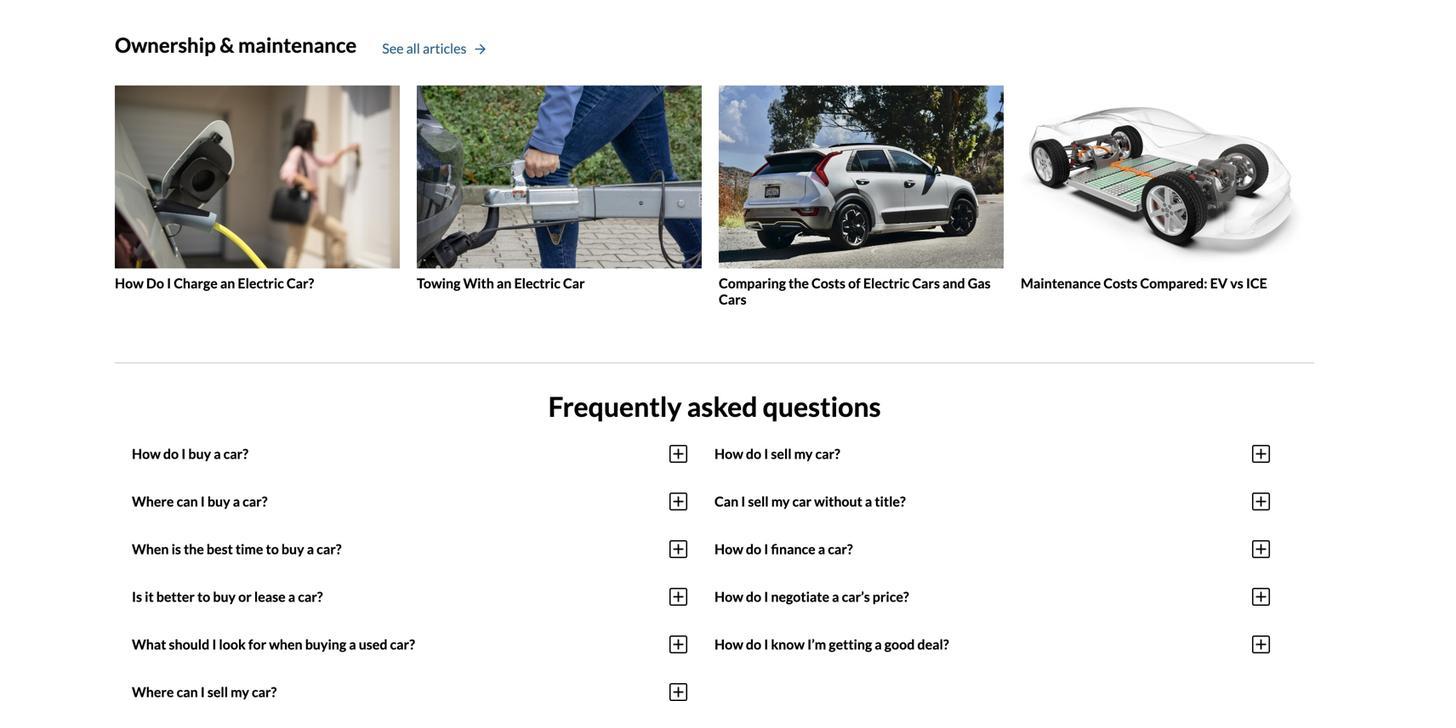 Task type: describe. For each thing, give the bounding box(es) containing it.
car? inside dropdown button
[[828, 541, 853, 557]]

an inside "link"
[[220, 275, 235, 291]]

sell for how do i sell my car?
[[771, 445, 792, 462]]

getting
[[829, 636, 872, 653]]

should
[[169, 636, 210, 653]]

i for where can i sell my car?
[[201, 684, 205, 700]]

1 horizontal spatial to
[[266, 541, 279, 557]]

car? inside 'dropdown button'
[[815, 445, 840, 462]]

plus square image for how do i sell my car?
[[1252, 444, 1270, 464]]

i for how do i negotiate a car's price?
[[764, 588, 769, 605]]

comparing the costs of electric cars and gas cars image
[[719, 86, 1004, 268]]

can for sell
[[177, 684, 198, 700]]

a inside when is the best time to buy a car? dropdown button
[[307, 541, 314, 557]]

where for where can i sell my car?
[[132, 684, 174, 700]]

price?
[[873, 588, 909, 605]]

title?
[[875, 493, 906, 510]]

questions
[[763, 390, 881, 423]]

how do i finance a car?
[[715, 541, 853, 557]]

see
[[382, 40, 404, 57]]

what
[[132, 636, 166, 653]]

a inside how do i buy a car? dropdown button
[[214, 445, 221, 462]]

0 horizontal spatial to
[[197, 588, 210, 605]]

and
[[943, 275, 965, 291]]

i'm
[[808, 636, 826, 653]]

do for know
[[746, 636, 762, 653]]

how do i sell my car?
[[715, 445, 840, 462]]

vs
[[1230, 275, 1244, 291]]

a inside the what should i look for when buying a used car? dropdown button
[[349, 636, 356, 653]]

do
[[146, 275, 164, 291]]

&
[[220, 33, 234, 57]]

electric inside comparing the costs of electric cars and gas cars
[[863, 275, 910, 291]]

how for how do i buy a car?
[[132, 445, 161, 462]]

asked
[[687, 390, 758, 423]]

the inside comparing the costs of electric cars and gas cars
[[789, 275, 809, 291]]

best
[[207, 541, 233, 557]]

electric inside "link"
[[238, 275, 284, 291]]

do for negotiate
[[746, 588, 762, 605]]

how do i finance a car? button
[[715, 525, 1270, 573]]

see all articles link
[[382, 38, 486, 59]]

what should i look for when buying a used car? button
[[132, 621, 687, 668]]

know
[[771, 636, 805, 653]]

costs inside comparing the costs of electric cars and gas cars
[[812, 275, 846, 291]]

0 horizontal spatial cars
[[719, 291, 747, 308]]

buying
[[305, 636, 346, 653]]

1 horizontal spatial cars
[[912, 275, 940, 291]]

comparing the costs of electric cars and gas cars link
[[719, 86, 1004, 308]]

sell for where can i sell my car?
[[207, 684, 228, 700]]

plus square image for is it better to buy or lease a car?
[[670, 586, 687, 607]]

car? right time
[[317, 541, 342, 557]]

where can i buy a car?
[[132, 493, 268, 510]]

can for buy
[[177, 493, 198, 510]]

a inside is it better to buy or lease a car? dropdown button
[[288, 588, 295, 605]]

a inside can i sell my car without a title? dropdown button
[[865, 493, 872, 510]]

it
[[145, 588, 154, 605]]

car? right used
[[390, 636, 415, 653]]

look
[[219, 636, 246, 653]]

time
[[236, 541, 263, 557]]

plus square image for what should i look for when buying a used car?
[[670, 634, 687, 655]]

is
[[132, 588, 142, 605]]

i for how do i sell my car?
[[764, 445, 769, 462]]

how do i charge an electric car?
[[115, 275, 314, 291]]

when
[[269, 636, 303, 653]]

is it better to buy or lease a car? button
[[132, 573, 687, 621]]

can i sell my car without a title? button
[[715, 478, 1270, 525]]

how for how do i finance a car?
[[715, 541, 744, 557]]

compared:
[[1140, 275, 1208, 291]]

car
[[563, 275, 585, 291]]

finance
[[771, 541, 816, 557]]

towing with an electric car image
[[417, 86, 702, 268]]

is it better to buy or lease a car?
[[132, 588, 323, 605]]

plus square image for title?
[[1252, 491, 1270, 512]]

deal?
[[918, 636, 949, 653]]

plus square image for a
[[670, 539, 687, 559]]

do for sell
[[746, 445, 762, 462]]

car? up time
[[243, 493, 268, 510]]

buy up best
[[207, 493, 230, 510]]

i for where can i buy a car?
[[201, 493, 205, 510]]

ev
[[1210, 275, 1228, 291]]

do for buy
[[163, 445, 179, 462]]

when is the best time to buy a car? button
[[132, 525, 687, 573]]

frequently
[[548, 390, 682, 423]]

used
[[359, 636, 388, 653]]

gas
[[968, 275, 991, 291]]

where can i sell my car? button
[[132, 668, 687, 701]]

a inside how do i finance a car? dropdown button
[[818, 541, 825, 557]]

2 costs from the left
[[1104, 275, 1138, 291]]

car? up where can i buy a car?
[[223, 445, 248, 462]]

plus square image inside how do i finance a car? dropdown button
[[1252, 539, 1270, 559]]

frequently asked questions
[[548, 390, 881, 423]]

i for what should i look for when buying a used car?
[[212, 636, 216, 653]]

buy left or
[[213, 588, 236, 605]]



Task type: vqa. For each thing, say whether or not it's contained in the screenshot.
do related to negotiate
yes



Task type: locate. For each thing, give the bounding box(es) containing it.
car? down for at the bottom
[[252, 684, 277, 700]]

to right time
[[266, 541, 279, 557]]

plus square image for where can i buy a car?
[[670, 491, 687, 512]]

i inside how do i charge an electric car? "link"
[[167, 275, 171, 291]]

good
[[885, 636, 915, 653]]

car? down questions at the bottom of page
[[815, 445, 840, 462]]

plus square image inside the how do i negotiate a car's price? dropdown button
[[1252, 586, 1270, 607]]

how for how do i sell my car?
[[715, 445, 744, 462]]

do left finance
[[746, 541, 762, 557]]

i inside how do i sell my car? 'dropdown button'
[[764, 445, 769, 462]]

a inside where can i buy a car? dropdown button
[[233, 493, 240, 510]]

can
[[715, 493, 739, 510]]

how inside how do i sell my car? 'dropdown button'
[[715, 445, 744, 462]]

plus square image for how do i buy a car?
[[670, 444, 687, 464]]

i inside how do i finance a car? dropdown button
[[764, 541, 769, 557]]

buy up where can i buy a car?
[[188, 445, 211, 462]]

car? right finance
[[828, 541, 853, 557]]

my for where can i sell my car?
[[231, 684, 249, 700]]

car? right the lease
[[298, 588, 323, 605]]

the
[[789, 275, 809, 291], [184, 541, 204, 557]]

plus square image inside where can i sell my car? dropdown button
[[670, 682, 687, 701]]

when is the best time to buy a car?
[[132, 541, 342, 557]]

where up when
[[132, 493, 174, 510]]

maintenance costs compared: ev vs ice link
[[1021, 86, 1306, 292]]

how left know
[[715, 636, 744, 653]]

1 horizontal spatial electric
[[514, 275, 561, 291]]

how left negotiate
[[715, 588, 744, 605]]

arrow right image
[[475, 44, 486, 55]]

a up where can i buy a car?
[[214, 445, 221, 462]]

do inside 'dropdown button'
[[746, 445, 762, 462]]

3 electric from the left
[[863, 275, 910, 291]]

sell
[[771, 445, 792, 462], [748, 493, 769, 510], [207, 684, 228, 700]]

i up where can i buy a car?
[[181, 445, 186, 462]]

i right do
[[167, 275, 171, 291]]

1 vertical spatial where
[[132, 684, 174, 700]]

how for how do i charge an electric car?
[[115, 275, 144, 291]]

2 vertical spatial sell
[[207, 684, 228, 700]]

cars
[[912, 275, 940, 291], [719, 291, 747, 308]]

plus square image inside how do i know i'm getting a good deal? dropdown button
[[1252, 634, 1270, 655]]

0 vertical spatial where
[[132, 493, 174, 510]]

ownership
[[115, 33, 216, 57]]

where can i buy a car? button
[[132, 478, 687, 525]]

2 horizontal spatial sell
[[771, 445, 792, 462]]

2 where from the top
[[132, 684, 174, 700]]

2 vertical spatial my
[[231, 684, 249, 700]]

my up car
[[794, 445, 813, 462]]

1 costs from the left
[[812, 275, 846, 291]]

or
[[238, 588, 252, 605]]

a
[[214, 445, 221, 462], [233, 493, 240, 510], [865, 493, 872, 510], [307, 541, 314, 557], [818, 541, 825, 557], [288, 588, 295, 605], [832, 588, 839, 605], [349, 636, 356, 653], [875, 636, 882, 653]]

my inside 'dropdown button'
[[794, 445, 813, 462]]

1 horizontal spatial costs
[[1104, 275, 1138, 291]]

1 vertical spatial sell
[[748, 493, 769, 510]]

do up where can i buy a car?
[[163, 445, 179, 462]]

a left title?
[[865, 493, 872, 510]]

i down how do i buy a car?
[[201, 493, 205, 510]]

do down asked
[[746, 445, 762, 462]]

a inside how do i know i'm getting a good deal? dropdown button
[[875, 636, 882, 653]]

1 can from the top
[[177, 493, 198, 510]]

0 vertical spatial the
[[789, 275, 809, 291]]

i inside the how do i negotiate a car's price? dropdown button
[[764, 588, 769, 605]]

i inside where can i sell my car? dropdown button
[[201, 684, 205, 700]]

how inside how do i finance a car? dropdown button
[[715, 541, 744, 557]]

ice
[[1246, 275, 1268, 291]]

how do i charge an electric car? link
[[115, 86, 400, 292]]

my
[[794, 445, 813, 462], [771, 493, 790, 510], [231, 684, 249, 700]]

plus square image
[[1252, 491, 1270, 512], [670, 539, 687, 559], [1252, 539, 1270, 559], [1252, 634, 1270, 655]]

1 horizontal spatial an
[[497, 275, 512, 291]]

sell right can
[[748, 493, 769, 510]]

how do i negotiate a car's price? button
[[715, 573, 1270, 621]]

where
[[132, 493, 174, 510], [132, 684, 174, 700]]

when
[[132, 541, 169, 557]]

costs left "compared:"
[[1104, 275, 1138, 291]]

0 horizontal spatial the
[[184, 541, 204, 557]]

0 horizontal spatial sell
[[207, 684, 228, 700]]

electric
[[238, 275, 284, 291], [514, 275, 561, 291], [863, 275, 910, 291]]

plus square image inside where can i buy a car? dropdown button
[[670, 491, 687, 512]]

a right time
[[307, 541, 314, 557]]

is
[[172, 541, 181, 557]]

0 horizontal spatial electric
[[238, 275, 284, 291]]

a left good
[[875, 636, 882, 653]]

i down should
[[201, 684, 205, 700]]

a inside the how do i negotiate a car's price? dropdown button
[[832, 588, 839, 605]]

2 can from the top
[[177, 684, 198, 700]]

the right comparing
[[789, 275, 809, 291]]

ownership & maintenance
[[115, 33, 357, 57]]

1 vertical spatial the
[[184, 541, 204, 557]]

i inside how do i know i'm getting a good deal? dropdown button
[[764, 636, 769, 653]]

1 vertical spatial to
[[197, 588, 210, 605]]

comparing the costs of electric cars and gas cars
[[719, 275, 991, 308]]

where down what
[[132, 684, 174, 700]]

a right the lease
[[288, 588, 295, 605]]

to right better
[[197, 588, 210, 605]]

a left the car's
[[832, 588, 839, 605]]

towing with an electric car
[[417, 275, 585, 291]]

1 vertical spatial my
[[771, 493, 790, 510]]

i inside how do i buy a car? dropdown button
[[181, 445, 186, 462]]

lease
[[254, 588, 286, 605]]

i up can i sell my car without a title? on the bottom
[[764, 445, 769, 462]]

electric right of
[[863, 275, 910, 291]]

sell inside 'dropdown button'
[[771, 445, 792, 462]]

do left negotiate
[[746, 588, 762, 605]]

costs left of
[[812, 275, 846, 291]]

i left finance
[[764, 541, 769, 557]]

i right can
[[741, 493, 746, 510]]

electric left car?
[[238, 275, 284, 291]]

sell down look
[[207, 684, 228, 700]]

can
[[177, 493, 198, 510], [177, 684, 198, 700]]

i inside the what should i look for when buying a used car? dropdown button
[[212, 636, 216, 653]]

an
[[220, 275, 235, 291], [497, 275, 512, 291]]

2 an from the left
[[497, 275, 512, 291]]

how up can
[[715, 445, 744, 462]]

an right charge
[[220, 275, 235, 291]]

2 electric from the left
[[514, 275, 561, 291]]

how for how do i negotiate a car's price?
[[715, 588, 744, 605]]

towing with an electric car link
[[417, 86, 702, 292]]

0 horizontal spatial costs
[[812, 275, 846, 291]]

buy
[[188, 445, 211, 462], [207, 493, 230, 510], [282, 541, 304, 557], [213, 588, 236, 605]]

1 horizontal spatial my
[[771, 493, 790, 510]]

maintenance
[[238, 33, 357, 57]]

1 horizontal spatial sell
[[748, 493, 769, 510]]

2 horizontal spatial my
[[794, 445, 813, 462]]

maintenance costs compared: ev vs ice image
[[1021, 86, 1306, 268]]

0 vertical spatial to
[[266, 541, 279, 557]]

how
[[115, 275, 144, 291], [132, 445, 161, 462], [715, 445, 744, 462], [715, 541, 744, 557], [715, 588, 744, 605], [715, 636, 744, 653]]

how for how do i know i'm getting a good deal?
[[715, 636, 744, 653]]

plus square image for good
[[1252, 634, 1270, 655]]

a left used
[[349, 636, 356, 653]]

i left know
[[764, 636, 769, 653]]

plus square image inside how do i buy a car? dropdown button
[[670, 444, 687, 464]]

i inside can i sell my car without a title? dropdown button
[[741, 493, 746, 510]]

car's
[[842, 588, 870, 605]]

1 vertical spatial can
[[177, 684, 198, 700]]

without
[[814, 493, 863, 510]]

plus square image inside when is the best time to buy a car? dropdown button
[[670, 539, 687, 559]]

how inside how do i buy a car? dropdown button
[[132, 445, 161, 462]]

how do i negotiate a car's price?
[[715, 588, 909, 605]]

how inside how do i know i'm getting a good deal? dropdown button
[[715, 636, 744, 653]]

better
[[156, 588, 195, 605]]

sell up can i sell my car without a title? on the bottom
[[771, 445, 792, 462]]

the inside dropdown button
[[184, 541, 204, 557]]

how inside how do i charge an electric car? "link"
[[115, 275, 144, 291]]

articles
[[423, 40, 467, 57]]

how inside the how do i negotiate a car's price? dropdown button
[[715, 588, 744, 605]]

what should i look for when buying a used car?
[[132, 636, 415, 653]]

see all articles
[[382, 40, 467, 57]]

how up where can i buy a car?
[[132, 445, 161, 462]]

0 horizontal spatial an
[[220, 275, 235, 291]]

can i sell my car without a title?
[[715, 493, 906, 510]]

a up when is the best time to buy a car?
[[233, 493, 240, 510]]

where can i sell my car?
[[132, 684, 277, 700]]

2 horizontal spatial electric
[[863, 275, 910, 291]]

0 vertical spatial sell
[[771, 445, 792, 462]]

buy right time
[[282, 541, 304, 557]]

a right finance
[[818, 541, 825, 557]]

how do i know i'm getting a good deal? button
[[715, 621, 1270, 668]]

electric left car
[[514, 275, 561, 291]]

negotiate
[[771, 588, 830, 605]]

comparing
[[719, 275, 786, 291]]

0 vertical spatial can
[[177, 493, 198, 510]]

i
[[167, 275, 171, 291], [181, 445, 186, 462], [764, 445, 769, 462], [201, 493, 205, 510], [741, 493, 746, 510], [764, 541, 769, 557], [764, 588, 769, 605], [212, 636, 216, 653], [764, 636, 769, 653], [201, 684, 205, 700]]

plus square image inside how do i sell my car? 'dropdown button'
[[1252, 444, 1270, 464]]

can down should
[[177, 684, 198, 700]]

1 electric from the left
[[238, 275, 284, 291]]

how do i know i'm getting a good deal?
[[715, 636, 949, 653]]

where for where can i buy a car?
[[132, 493, 174, 510]]

how left do
[[115, 275, 144, 291]]

can down how do i buy a car?
[[177, 493, 198, 510]]

i for how do i charge an electric car?
[[167, 275, 171, 291]]

car?
[[223, 445, 248, 462], [815, 445, 840, 462], [243, 493, 268, 510], [317, 541, 342, 557], [828, 541, 853, 557], [298, 588, 323, 605], [390, 636, 415, 653], [252, 684, 277, 700]]

an right with
[[497, 275, 512, 291]]

my down look
[[231, 684, 249, 700]]

0 vertical spatial my
[[794, 445, 813, 462]]

how do i sell my car? button
[[715, 430, 1270, 478]]

how do i buy a car?
[[132, 445, 248, 462]]

0 horizontal spatial my
[[231, 684, 249, 700]]

towing
[[417, 275, 461, 291]]

with
[[463, 275, 494, 291]]

the right "is"
[[184, 541, 204, 557]]

how do i buy a car? button
[[132, 430, 687, 478]]

plus square image inside is it better to buy or lease a car? dropdown button
[[670, 586, 687, 607]]

plus square image
[[670, 444, 687, 464], [1252, 444, 1270, 464], [670, 491, 687, 512], [670, 586, 687, 607], [1252, 586, 1270, 607], [670, 634, 687, 655], [670, 682, 687, 701]]

all
[[406, 40, 420, 57]]

do
[[163, 445, 179, 462], [746, 445, 762, 462], [746, 541, 762, 557], [746, 588, 762, 605], [746, 636, 762, 653]]

1 horizontal spatial the
[[789, 275, 809, 291]]

to
[[266, 541, 279, 557], [197, 588, 210, 605]]

i left negotiate
[[764, 588, 769, 605]]

i for how do i buy a car?
[[181, 445, 186, 462]]

of
[[848, 275, 861, 291]]

plus square image inside can i sell my car without a title? dropdown button
[[1252, 491, 1270, 512]]

plus square image inside the what should i look for when buying a used car? dropdown button
[[670, 634, 687, 655]]

for
[[248, 636, 266, 653]]

do left know
[[746, 636, 762, 653]]

charge
[[174, 275, 218, 291]]

maintenance costs compared: ev vs ice
[[1021, 275, 1268, 291]]

1 an from the left
[[220, 275, 235, 291]]

do for finance
[[746, 541, 762, 557]]

do inside dropdown button
[[746, 541, 762, 557]]

how down can
[[715, 541, 744, 557]]

i inside where can i buy a car? dropdown button
[[201, 493, 205, 510]]

maintenance
[[1021, 275, 1101, 291]]

car?
[[287, 275, 314, 291]]

plus square image for how do i negotiate a car's price?
[[1252, 586, 1270, 607]]

my for how do i sell my car?
[[794, 445, 813, 462]]

how do i charge an electric car? image
[[115, 86, 400, 268]]

i left look
[[212, 636, 216, 653]]

i for how do i know i'm getting a good deal?
[[764, 636, 769, 653]]

my left car
[[771, 493, 790, 510]]

i for how do i finance a car?
[[764, 541, 769, 557]]

plus square image for where can i sell my car?
[[670, 682, 687, 701]]

car
[[793, 493, 812, 510]]

1 where from the top
[[132, 493, 174, 510]]



